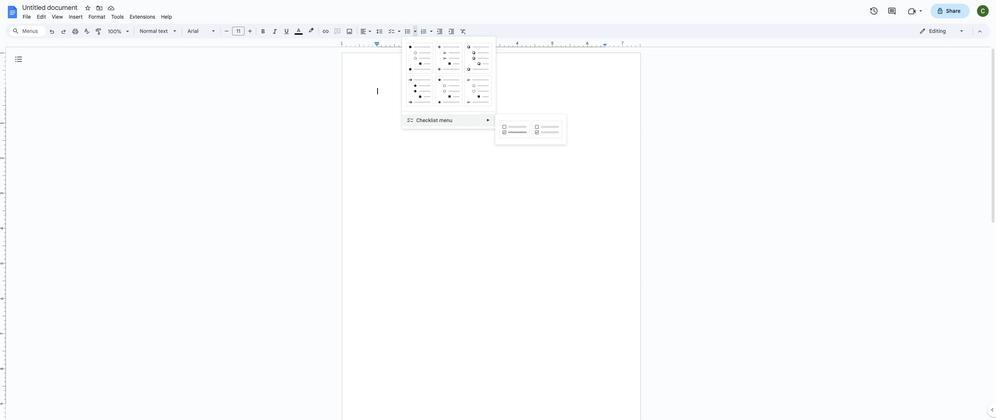 Task type: locate. For each thing, give the bounding box(es) containing it.
bottom margin image
[[0, 402, 5, 420]]

left margin image
[[342, 41, 379, 47]]

text
[[158, 28, 168, 34]]

main toolbar
[[45, 0, 469, 345]]

Font size field
[[232, 27, 248, 36]]

c
[[417, 117, 420, 123]]

row 1. column 1. strikethrough text when checked element
[[500, 121, 530, 138]]

1
[[341, 41, 343, 46]]

menu containing c
[[402, 0, 496, 369]]

share
[[947, 8, 961, 14]]

menu bar inside menu bar banner
[[20, 10, 175, 22]]

normal text
[[140, 28, 168, 34]]

row 1. column 2. do not strikethrough text when checked element
[[532, 121, 563, 138]]

tools
[[111, 14, 124, 20]]

edit menu item
[[34, 12, 49, 21]]

row 2. column 1. arrow, diamond, bullet element
[[406, 76, 434, 106]]

application
[[0, 0, 997, 420]]

checklist menu h element
[[417, 117, 455, 123]]

Star checkbox
[[83, 3, 93, 13]]

menu
[[402, 0, 496, 369]]

extensions
[[130, 14, 155, 20]]

insert
[[69, 14, 83, 20]]

highlight color image
[[307, 26, 315, 35]]

row 1. column 2. crossed diamond, 3d arrow, square element
[[436, 43, 463, 74]]

editing
[[930, 28, 947, 34]]

tools menu item
[[108, 12, 127, 21]]

►
[[487, 118, 491, 122]]

insert menu item
[[66, 12, 86, 21]]

Menus field
[[9, 26, 46, 36]]

Zoom field
[[105, 26, 132, 37]]

c h ecklist menu
[[417, 117, 453, 123]]

help
[[161, 14, 172, 20]]

help menu item
[[158, 12, 175, 21]]

menu bar containing file
[[20, 10, 175, 22]]

extensions menu item
[[127, 12, 158, 21]]

row inside menu
[[405, 0, 493, 342]]

text color image
[[295, 26, 303, 35]]

row
[[405, 0, 493, 369], [405, 0, 493, 342], [499, 120, 564, 139]]

menu bar
[[20, 10, 175, 22]]



Task type: vqa. For each thing, say whether or not it's contained in the screenshot.
Menus FIELD
yes



Task type: describe. For each thing, give the bounding box(es) containing it.
top margin image
[[0, 53, 5, 90]]

application containing share
[[0, 0, 997, 420]]

row 2. column 3. 3d arrow, hollow, square element
[[465, 76, 492, 106]]

menu
[[440, 117, 453, 123]]

insert image image
[[346, 26, 354, 36]]

Font size text field
[[233, 27, 244, 35]]

share button
[[931, 4, 971, 18]]

checklist menu image
[[396, 26, 401, 29]]

editing button
[[915, 26, 970, 37]]

h
[[420, 117, 423, 123]]

normal
[[140, 28, 157, 34]]

arial
[[188, 28, 199, 34]]

view
[[52, 14, 63, 20]]

styles list. normal text selected. option
[[140, 26, 169, 36]]

Rename text field
[[20, 3, 82, 12]]

Zoom text field
[[106, 26, 124, 37]]

row 1. column 3. checkbox element
[[465, 43, 492, 74]]

line & paragraph spacing image
[[376, 26, 384, 36]]

format menu item
[[86, 12, 108, 21]]

file
[[23, 14, 31, 20]]

mode and view toolbar
[[915, 24, 987, 38]]

file menu item
[[20, 12, 34, 21]]

arial option
[[188, 26, 208, 36]]

right margin image
[[604, 41, 641, 47]]

view menu item
[[49, 12, 66, 21]]

edit
[[37, 14, 46, 20]]

menu inside application
[[402, 0, 496, 369]]

menu bar banner
[[0, 0, 997, 420]]

format
[[89, 14, 106, 20]]

ecklist
[[423, 117, 438, 123]]



